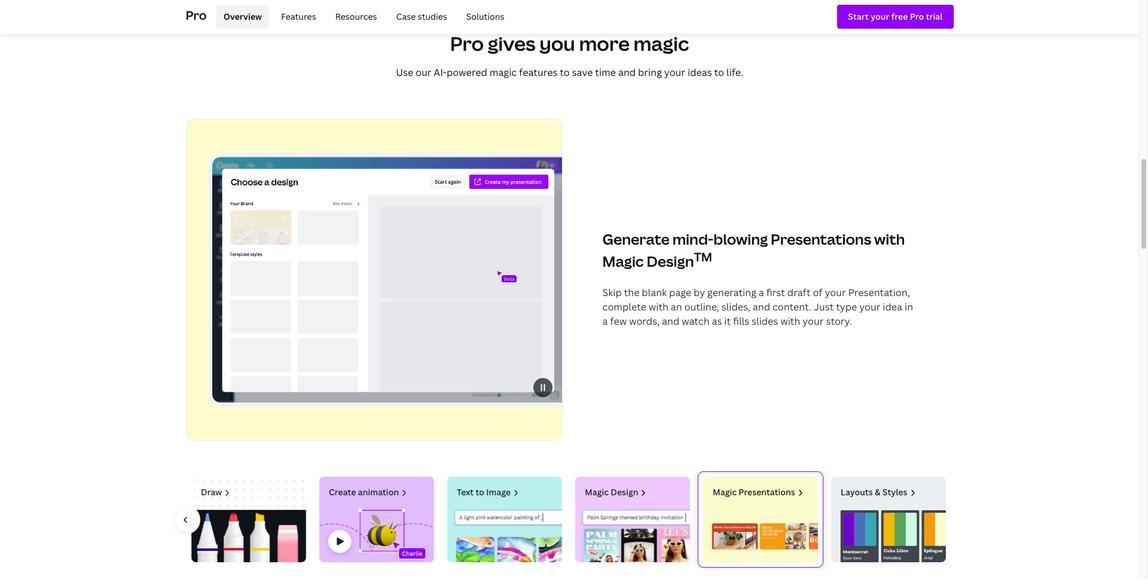 Task type: describe. For each thing, give the bounding box(es) containing it.
create
[[329, 487, 356, 498]]

features
[[281, 11, 316, 22]]

your down "presentation,"
[[860, 300, 881, 314]]

an
[[671, 300, 683, 314]]

layouts & styles button
[[826, 472, 952, 568]]

generate mind-blowing presentations with magic design
[[603, 229, 905, 271]]

fills
[[734, 315, 750, 328]]

slides,
[[722, 300, 751, 314]]

create animation
[[329, 487, 399, 498]]

magic design button
[[570, 472, 696, 568]]

overview
[[224, 11, 262, 22]]

presentations inside generate mind-blowing presentations with magic design
[[771, 229, 872, 249]]

text
[[457, 487, 474, 498]]

resources
[[335, 11, 377, 22]]

idea
[[883, 300, 903, 314]]

2 vertical spatial with
[[781, 315, 801, 328]]

animation
[[358, 487, 399, 498]]

more
[[579, 30, 630, 56]]

to inside button
[[476, 487, 484, 498]]

complete
[[603, 300, 647, 314]]

time
[[595, 66, 616, 79]]

magic design
[[585, 487, 638, 498]]

as
[[712, 315, 722, 328]]

resources link
[[328, 5, 384, 29]]

case studies link
[[389, 5, 455, 29]]

of
[[813, 286, 823, 299]]

draw
[[201, 487, 222, 498]]

skip
[[603, 286, 622, 299]]

blank
[[642, 286, 667, 299]]

presentation,
[[849, 286, 911, 299]]

pro gives you more magic
[[450, 30, 689, 56]]

your right bring
[[665, 66, 686, 79]]

you
[[540, 30, 576, 56]]

magic for magic design
[[585, 487, 609, 498]]

outline,
[[685, 300, 720, 314]]

in
[[905, 300, 914, 314]]

bring
[[638, 66, 662, 79]]

pro for pro gives you more magic
[[450, 30, 484, 56]]

by
[[694, 286, 706, 299]]

page
[[669, 286, 692, 299]]

use
[[396, 66, 414, 79]]

design inside generate mind-blowing presentations with magic design
[[647, 251, 694, 271]]

ai-
[[434, 66, 447, 79]]

blowing
[[714, 229, 768, 249]]

skip the blank page by generating a first draft of your presentation, complete with an outline, slides, and content. just type your idea in a few words, and watch as it fills slides with your story.
[[603, 286, 914, 328]]

design inside magic design button
[[611, 487, 638, 498]]

with inside generate mind-blowing presentations with magic design
[[875, 229, 905, 249]]

solutions
[[467, 11, 505, 22]]

create animation button
[[314, 472, 439, 568]]

2 horizontal spatial and
[[753, 300, 771, 314]]



Task type: vqa. For each thing, say whether or not it's contained in the screenshot.
Media
no



Task type: locate. For each thing, give the bounding box(es) containing it.
watch
[[682, 315, 710, 328]]

pro inside 'element'
[[186, 7, 207, 23]]

and
[[619, 66, 636, 79], [753, 300, 771, 314], [662, 315, 680, 328]]

magic inside generate mind-blowing presentations with magic design
[[603, 251, 644, 271]]

layouts & styles
[[841, 487, 908, 498]]

powered
[[447, 66, 488, 79]]

1 horizontal spatial magic
[[634, 30, 689, 56]]

0 horizontal spatial magic
[[490, 66, 517, 79]]

1 horizontal spatial design
[[647, 251, 694, 271]]

1 vertical spatial magic
[[490, 66, 517, 79]]

and up slides
[[753, 300, 771, 314]]

overview link
[[216, 5, 269, 29]]

a left first on the right of the page
[[759, 286, 765, 299]]

just
[[814, 300, 834, 314]]

menu bar inside the pro 'element'
[[212, 5, 512, 29]]

1 vertical spatial with
[[649, 300, 669, 314]]

0 vertical spatial presentations
[[771, 229, 872, 249]]

magic for more
[[634, 30, 689, 56]]

use our ai-powered magic features to save time and bring your ideas to life.
[[396, 66, 744, 79]]

few
[[610, 315, 627, 328]]

tm
[[694, 249, 713, 265]]

solutions link
[[459, 5, 512, 29]]

1 vertical spatial presentations
[[739, 487, 795, 498]]

draw button
[[186, 472, 311, 568]]

story.
[[827, 315, 852, 328]]

text to image
[[457, 487, 511, 498]]

words,
[[629, 315, 660, 328]]

1 vertical spatial pro
[[450, 30, 484, 56]]

&
[[875, 487, 881, 498]]

presentations
[[771, 229, 872, 249], [739, 487, 795, 498]]

design
[[647, 251, 694, 271], [611, 487, 638, 498]]

a
[[759, 286, 765, 299], [603, 315, 608, 328]]

menu bar containing overview
[[212, 5, 512, 29]]

0 vertical spatial magic
[[634, 30, 689, 56]]

magic
[[603, 251, 644, 271], [585, 487, 609, 498], [713, 487, 737, 498]]

pro up the powered
[[450, 30, 484, 56]]

studies
[[418, 11, 447, 22]]

and right time
[[619, 66, 636, 79]]

generating
[[708, 286, 757, 299]]

1 horizontal spatial to
[[560, 66, 570, 79]]

and down an
[[662, 315, 680, 328]]

0 horizontal spatial with
[[649, 300, 669, 314]]

pro for pro
[[186, 7, 207, 23]]

with down content.
[[781, 315, 801, 328]]

0 horizontal spatial and
[[619, 66, 636, 79]]

to left the life.
[[715, 66, 725, 79]]

with
[[875, 229, 905, 249], [649, 300, 669, 314], [781, 315, 801, 328]]

to left "save"
[[560, 66, 570, 79]]

1 horizontal spatial pro
[[450, 30, 484, 56]]

magic for powered
[[490, 66, 517, 79]]

0 vertical spatial and
[[619, 66, 636, 79]]

generate
[[603, 229, 670, 249]]

a left the 'few'
[[603, 315, 608, 328]]

layouts
[[841, 487, 873, 498]]

2 horizontal spatial with
[[875, 229, 905, 249]]

to
[[560, 66, 570, 79], [715, 66, 725, 79], [476, 487, 484, 498]]

2 horizontal spatial to
[[715, 66, 725, 79]]

with up "presentation,"
[[875, 229, 905, 249]]

0 vertical spatial with
[[875, 229, 905, 249]]

magic presentations button
[[698, 472, 824, 568]]

our
[[416, 66, 432, 79]]

case
[[396, 11, 416, 22]]

1 vertical spatial design
[[611, 487, 638, 498]]

case studies
[[396, 11, 447, 22]]

text to image button
[[442, 472, 568, 568]]

0 vertical spatial design
[[647, 251, 694, 271]]

gives
[[488, 30, 536, 56]]

pro left the overview
[[186, 7, 207, 23]]

features link
[[274, 5, 324, 29]]

ideas
[[688, 66, 712, 79]]

first
[[767, 286, 786, 299]]

your
[[665, 66, 686, 79], [825, 286, 846, 299], [860, 300, 881, 314], [803, 315, 824, 328]]

1 horizontal spatial a
[[759, 286, 765, 299]]

mind-
[[673, 229, 714, 249]]

1 horizontal spatial with
[[781, 315, 801, 328]]

magic for magic presentations
[[713, 487, 737, 498]]

your right of on the right
[[825, 286, 846, 299]]

0 vertical spatial a
[[759, 286, 765, 299]]

type
[[837, 300, 858, 314]]

magic presentations
[[713, 487, 795, 498]]

to right text
[[476, 487, 484, 498]]

0 horizontal spatial design
[[611, 487, 638, 498]]

image
[[486, 487, 511, 498]]

pro element
[[186, 0, 954, 34]]

1 vertical spatial and
[[753, 300, 771, 314]]

styles
[[883, 487, 908, 498]]

0 horizontal spatial a
[[603, 315, 608, 328]]

2 vertical spatial and
[[662, 315, 680, 328]]

draft
[[788, 286, 811, 299]]

pro
[[186, 7, 207, 23], [450, 30, 484, 56]]

save
[[572, 66, 593, 79]]

content.
[[773, 300, 812, 314]]

the
[[624, 286, 640, 299]]

magic
[[634, 30, 689, 56], [490, 66, 517, 79]]

your down just
[[803, 315, 824, 328]]

slides
[[752, 315, 779, 328]]

life.
[[727, 66, 744, 79]]

1 horizontal spatial and
[[662, 315, 680, 328]]

0 vertical spatial pro
[[186, 7, 207, 23]]

0 horizontal spatial to
[[476, 487, 484, 498]]

presentations inside button
[[739, 487, 795, 498]]

1 vertical spatial a
[[603, 315, 608, 328]]

with down blank
[[649, 300, 669, 314]]

0 horizontal spatial pro
[[186, 7, 207, 23]]

menu bar
[[212, 5, 512, 29]]

features
[[519, 66, 558, 79]]

it
[[725, 315, 731, 328]]

magic up bring
[[634, 30, 689, 56]]

magic down the gives
[[490, 66, 517, 79]]



